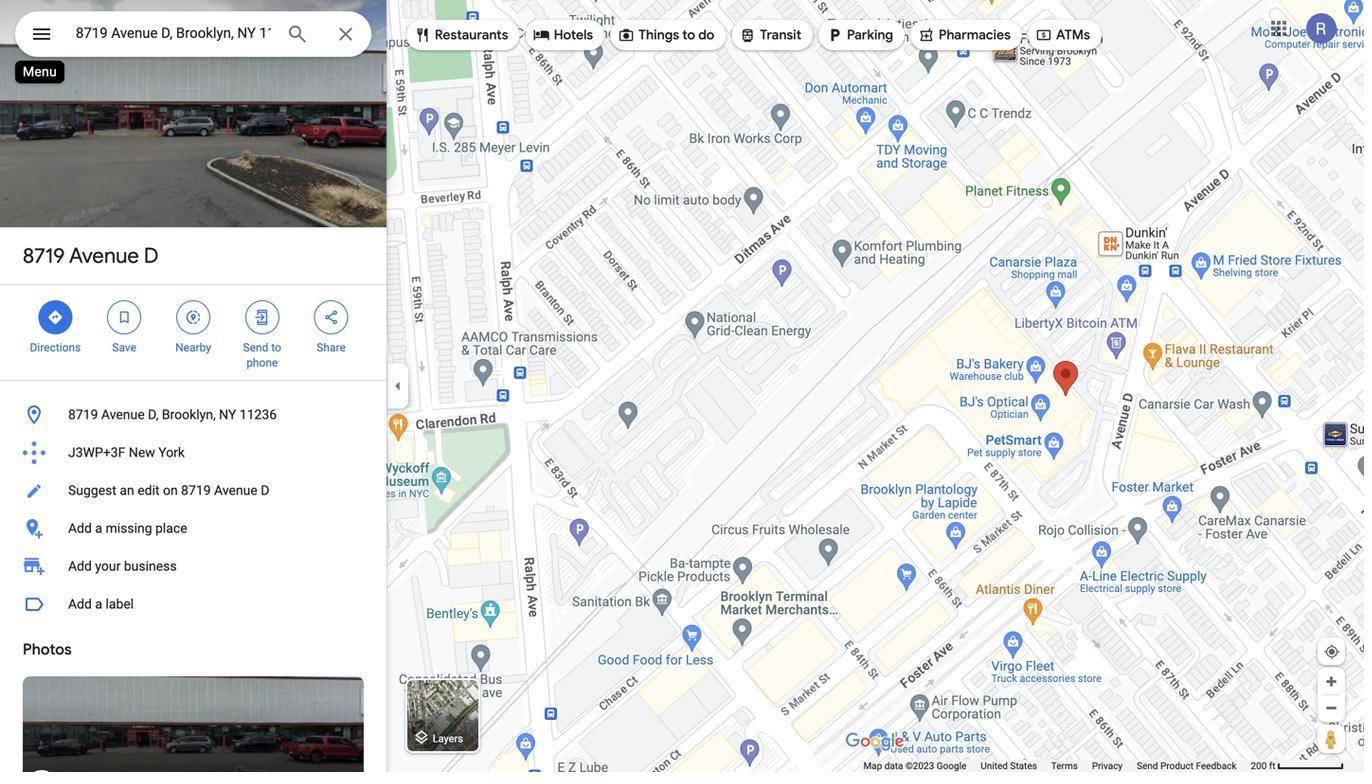 Task type: describe. For each thing, give the bounding box(es) containing it.
8719 for 8719 avenue d
[[23, 243, 65, 269]]

footer inside google maps element
[[864, 760, 1251, 772]]

 things to do
[[618, 25, 715, 45]]

200 ft button
[[1251, 760, 1344, 772]]

none field inside 8719 avenue d, brooklyn, ny 11236 field
[[76, 22, 271, 45]]


[[618, 25, 635, 45]]

google maps element
[[0, 0, 1364, 772]]


[[185, 307, 202, 328]]

brooklyn,
[[162, 407, 216, 423]]

new
[[129, 445, 155, 460]]

avenue for d
[[69, 243, 139, 269]]

hotels
[[554, 27, 593, 44]]

edit
[[138, 483, 160, 498]]

photos
[[23, 640, 72, 659]]

add a missing place
[[68, 521, 187, 536]]

8719 avenue d
[[23, 243, 159, 269]]

ft
[[1269, 760, 1276, 772]]

add for add a missing place
[[68, 521, 92, 536]]

©2023
[[906, 760, 934, 772]]

zoom out image
[[1325, 701, 1339, 715]]

data
[[885, 760, 903, 772]]

privacy
[[1092, 760, 1123, 772]]

0 vertical spatial d
[[144, 243, 159, 269]]

zoom in image
[[1325, 675, 1339, 689]]

collapse side panel image
[[388, 376, 408, 397]]

map
[[864, 760, 882, 772]]

your
[[95, 559, 121, 574]]

 transit
[[739, 25, 802, 45]]

feedback
[[1196, 760, 1237, 772]]

missing
[[106, 521, 152, 536]]

things
[[639, 27, 679, 44]]

states
[[1010, 760, 1037, 772]]

suggest an edit on 8719 avenue d button
[[0, 472, 387, 510]]


[[254, 307, 271, 328]]

d,
[[148, 407, 159, 423]]

do
[[699, 27, 715, 44]]

privacy button
[[1092, 760, 1123, 772]]

8719 avenue d, brooklyn, ny 11236
[[68, 407, 277, 423]]

d inside button
[[261, 483, 270, 498]]

avenue for d,
[[101, 407, 145, 423]]

york
[[158, 445, 185, 460]]

terms button
[[1051, 760, 1078, 772]]

directions
[[30, 341, 81, 354]]

j3wp+3f new york
[[68, 445, 185, 460]]

 restaurants
[[414, 25, 508, 45]]

add a label
[[68, 596, 134, 612]]

on
[[163, 483, 178, 498]]

j3wp+3f
[[68, 445, 125, 460]]


[[47, 307, 64, 328]]


[[116, 307, 133, 328]]

parking
[[847, 27, 893, 44]]

a for missing
[[95, 521, 102, 536]]

show street view coverage image
[[1318, 725, 1345, 753]]

send product feedback
[[1137, 760, 1237, 772]]

8719 avenue d, brooklyn, ny 11236 button
[[0, 396, 387, 434]]

share
[[317, 341, 346, 354]]

save
[[112, 341, 136, 354]]

terms
[[1051, 760, 1078, 772]]


[[533, 25, 550, 45]]


[[826, 25, 843, 45]]

united states
[[981, 760, 1037, 772]]

add a label button
[[0, 586, 387, 623]]

 button
[[15, 11, 68, 61]]



Task type: vqa. For each thing, say whether or not it's contained in the screenshot.


Task type: locate. For each thing, give the bounding box(es) containing it.
avenue inside 8719 avenue d, brooklyn, ny 11236 button
[[101, 407, 145, 423]]

avenue left d,
[[101, 407, 145, 423]]

0 vertical spatial avenue
[[69, 243, 139, 269]]

google account: ruby anderson  
(rubyanndersson@gmail.com) image
[[1307, 13, 1337, 44]]

11236
[[240, 407, 277, 423]]


[[918, 25, 935, 45]]

1 vertical spatial add
[[68, 559, 92, 574]]


[[30, 20, 53, 48]]

add for add your business
[[68, 559, 92, 574]]

8719 Avenue D, Brooklyn, NY 11236 field
[[15, 11, 371, 57]]

1 horizontal spatial 8719
[[68, 407, 98, 423]]

1 a from the top
[[95, 521, 102, 536]]

add
[[68, 521, 92, 536], [68, 559, 92, 574], [68, 596, 92, 612]]

send inside button
[[1137, 760, 1158, 772]]

1 vertical spatial d
[[261, 483, 270, 498]]

1 vertical spatial send
[[1137, 760, 1158, 772]]

j3wp+3f new york button
[[0, 434, 387, 472]]

avenue inside 'suggest an edit on 8719 avenue d' button
[[214, 483, 258, 498]]

footer containing map data ©2023 google
[[864, 760, 1251, 772]]

transit
[[760, 27, 802, 44]]

8719 right on
[[181, 483, 211, 498]]

to left do on the top right
[[682, 27, 695, 44]]

200
[[1251, 760, 1267, 772]]


[[739, 25, 756, 45]]

place
[[155, 521, 187, 536]]

label
[[106, 596, 134, 612]]

avenue
[[69, 243, 139, 269], [101, 407, 145, 423], [214, 483, 258, 498]]

united
[[981, 760, 1008, 772]]

add your business link
[[0, 548, 387, 586]]

send
[[243, 341, 269, 354], [1137, 760, 1158, 772]]

add a missing place button
[[0, 510, 387, 548]]

0 horizontal spatial d
[[144, 243, 159, 269]]

add left your
[[68, 559, 92, 574]]

1 vertical spatial to
[[271, 341, 281, 354]]

add left label
[[68, 596, 92, 612]]

0 vertical spatial add
[[68, 521, 92, 536]]


[[1035, 25, 1053, 45]]

send up phone on the top of the page
[[243, 341, 269, 354]]

to inside send to phone
[[271, 341, 281, 354]]

 search field
[[15, 11, 371, 61]]

a left label
[[95, 596, 102, 612]]

avenue down "j3wp+3f new york" button
[[214, 483, 258, 498]]

an
[[120, 483, 134, 498]]

actions for 8719 avenue d region
[[0, 285, 387, 380]]

suggest an edit on 8719 avenue d
[[68, 483, 270, 498]]

0 vertical spatial 8719
[[23, 243, 65, 269]]

0 vertical spatial a
[[95, 521, 102, 536]]

None field
[[76, 22, 271, 45]]

0 horizontal spatial to
[[271, 341, 281, 354]]

2 vertical spatial avenue
[[214, 483, 258, 498]]

1 vertical spatial 8719
[[68, 407, 98, 423]]

1 horizontal spatial d
[[261, 483, 270, 498]]

add for add a label
[[68, 596, 92, 612]]

2 vertical spatial 8719
[[181, 483, 211, 498]]


[[323, 307, 340, 328]]

2 vertical spatial add
[[68, 596, 92, 612]]

product
[[1161, 760, 1194, 772]]

2 horizontal spatial 8719
[[181, 483, 211, 498]]

8719 up 
[[23, 243, 65, 269]]

send for send product feedback
[[1137, 760, 1158, 772]]

d up actions for 8719 avenue d "region"
[[144, 243, 159, 269]]

nearby
[[175, 341, 211, 354]]

suggest
[[68, 483, 116, 498]]

send for send to phone
[[243, 341, 269, 354]]

add down the 'suggest'
[[68, 521, 92, 536]]

8719 for 8719 avenue d, brooklyn, ny 11236
[[68, 407, 98, 423]]

send left product
[[1137, 760, 1158, 772]]

 atms
[[1035, 25, 1090, 45]]

send product feedback button
[[1137, 760, 1237, 772]]

add your business
[[68, 559, 177, 574]]

avenue up 
[[69, 243, 139, 269]]

 parking
[[826, 25, 893, 45]]

business
[[124, 559, 177, 574]]

restaurants
[[435, 27, 508, 44]]

8719 avenue d main content
[[0, 0, 387, 772]]

map data ©2023 google
[[864, 760, 967, 772]]

 pharmacies
[[918, 25, 1011, 45]]

footer
[[864, 760, 1251, 772]]

d down 11236
[[261, 483, 270, 498]]

0 horizontal spatial 8719
[[23, 243, 65, 269]]

1 horizontal spatial send
[[1137, 760, 1158, 772]]

pharmacies
[[939, 27, 1011, 44]]

united states button
[[981, 760, 1037, 772]]

0 vertical spatial to
[[682, 27, 695, 44]]

1 vertical spatial a
[[95, 596, 102, 612]]

send to phone
[[243, 341, 281, 370]]

0 vertical spatial send
[[243, 341, 269, 354]]

8719
[[23, 243, 65, 269], [68, 407, 98, 423], [181, 483, 211, 498]]

d
[[144, 243, 159, 269], [261, 483, 270, 498]]

google
[[937, 760, 967, 772]]

1 add from the top
[[68, 521, 92, 536]]

atms
[[1056, 27, 1090, 44]]

200 ft
[[1251, 760, 1276, 772]]

ny
[[219, 407, 236, 423]]

0 horizontal spatial send
[[243, 341, 269, 354]]

1 horizontal spatial to
[[682, 27, 695, 44]]

to
[[682, 27, 695, 44], [271, 341, 281, 354]]

a for label
[[95, 596, 102, 612]]


[[414, 25, 431, 45]]

send inside send to phone
[[243, 341, 269, 354]]

8719 up j3wp+3f
[[68, 407, 98, 423]]

to inside  things to do
[[682, 27, 695, 44]]

phone
[[247, 356, 278, 370]]

layers
[[433, 733, 463, 745]]

to up phone on the top of the page
[[271, 341, 281, 354]]

1 vertical spatial avenue
[[101, 407, 145, 423]]

a
[[95, 521, 102, 536], [95, 596, 102, 612]]

2 add from the top
[[68, 559, 92, 574]]

 hotels
[[533, 25, 593, 45]]

3 add from the top
[[68, 596, 92, 612]]

show your location image
[[1324, 643, 1341, 660]]

a left missing
[[95, 521, 102, 536]]

2 a from the top
[[95, 596, 102, 612]]



